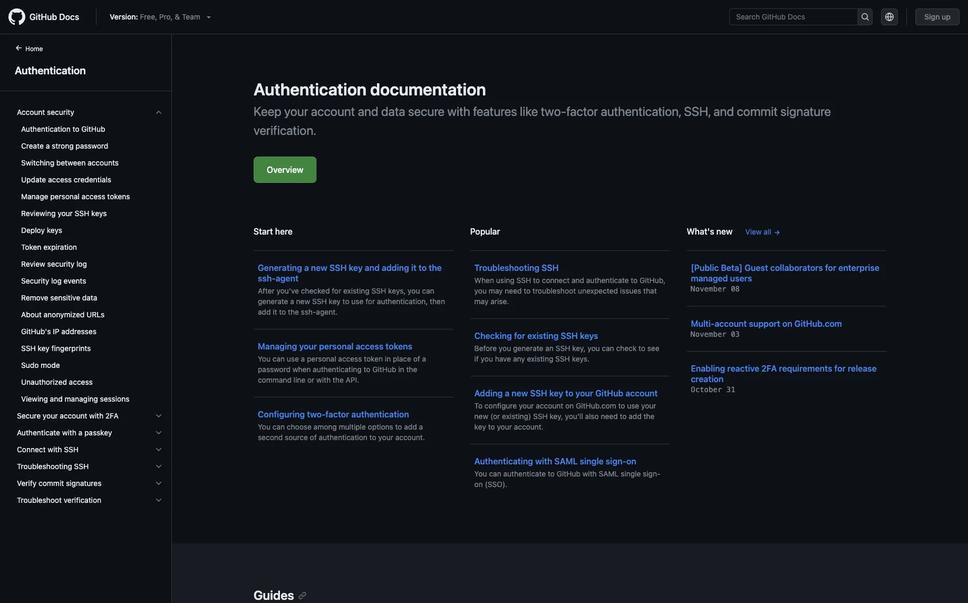 Task type: vqa. For each thing, say whether or not it's contained in the screenshot.
'COMMIT' to the left
yes



Task type: locate. For each thing, give the bounding box(es) containing it.
0 vertical spatial data
[[381, 104, 405, 119]]

github inside the 'managing your personal access tokens you can use a personal access token in place of a password when authenticating to github in the command line or with the api.'
[[373, 365, 396, 374]]

data inside authentication documentation keep your account and data secure with features like two-factor authentication, ssh, and commit signature verification.
[[381, 104, 405, 119]]

1 horizontal spatial tokens
[[386, 342, 413, 352]]

1 horizontal spatial data
[[381, 104, 405, 119]]

unauthorized access
[[21, 378, 93, 387]]

1 vertical spatial authentication
[[254, 79, 367, 99]]

the
[[429, 263, 442, 273], [288, 308, 299, 316], [406, 365, 417, 374], [333, 376, 344, 385], [644, 412, 655, 421]]

2fa inside enabling reactive 2fa requirements for release creation october 31
[[762, 364, 777, 374]]

0 horizontal spatial troubleshooting
[[17, 462, 72, 471]]

to
[[475, 402, 483, 410]]

2 vertical spatial you
[[475, 470, 487, 478]]

1 vertical spatial use
[[287, 355, 299, 363]]

1 vertical spatial data
[[82, 294, 97, 302]]

of down among
[[310, 433, 317, 442]]

authenticate inside troubleshooting ssh when using ssh to connect and authenticate to github, you may need to troubleshoot unexpected issues that may arise.
[[586, 276, 629, 285]]

0 vertical spatial add
[[258, 308, 271, 316]]

ssh up connect
[[542, 263, 559, 273]]

you've
[[277, 287, 299, 295]]

keys up token expiration
[[47, 226, 62, 235]]

2 vertical spatial use
[[627, 402, 639, 410]]

release
[[848, 364, 877, 374]]

start here
[[254, 227, 293, 237]]

sign-
[[606, 457, 627, 467], [643, 470, 661, 478]]

github
[[30, 12, 57, 22], [81, 125, 105, 133], [373, 365, 396, 374], [596, 388, 624, 398], [557, 470, 581, 478]]

1 vertical spatial you
[[258, 423, 271, 431]]

github.com up also at the right bottom of the page
[[576, 402, 616, 410]]

1 horizontal spatial two-
[[541, 104, 567, 119]]

november inside multi-account support on github.com november 03
[[691, 330, 727, 339]]

security for account
[[47, 108, 74, 117]]

ssh down checked
[[312, 297, 327, 306]]

addresses
[[61, 327, 96, 336]]

0 vertical spatial security
[[47, 108, 74, 117]]

access
[[48, 175, 72, 184], [82, 192, 105, 201], [356, 342, 384, 352], [338, 355, 362, 363], [69, 378, 93, 387]]

security up authentication to github
[[47, 108, 74, 117]]

1 vertical spatial personal
[[319, 342, 354, 352]]

sc 9kayk9 0 image for troubleshooting ssh
[[155, 463, 163, 471]]

may
[[489, 287, 503, 295], [475, 297, 489, 306]]

ssh up sudo
[[21, 344, 36, 353]]

authentication
[[352, 410, 409, 420], [319, 433, 368, 442]]

select language: current language is english image
[[886, 13, 894, 21]]

authentication,
[[601, 104, 681, 119], [377, 297, 428, 306]]

in left place at left
[[385, 355, 391, 363]]

two- inside 'configuring two-factor authentication you can choose among multiple options to add a second source of authentication to your account.'
[[307, 410, 326, 420]]

tokens up place at left
[[386, 342, 413, 352]]

1 horizontal spatial troubleshooting
[[475, 263, 540, 273]]

need down using
[[505, 287, 522, 295]]

you up second
[[258, 423, 271, 431]]

a
[[46, 142, 50, 150], [304, 263, 309, 273], [290, 297, 294, 306], [301, 355, 305, 363], [422, 355, 426, 363], [505, 388, 510, 398], [419, 423, 423, 431], [78, 429, 82, 437]]

for inside the [public beta] guest collaborators for enterprise managed users november 08
[[825, 263, 837, 273]]

2 vertical spatial authentication
[[21, 125, 71, 133]]

multiple
[[339, 423, 366, 431]]

0 horizontal spatial in
[[385, 355, 391, 363]]

requirements
[[779, 364, 833, 374]]

you down when
[[475, 287, 487, 295]]

enabling
[[691, 364, 726, 374]]

a up configure
[[505, 388, 510, 398]]

secure
[[17, 412, 41, 420]]

0 horizontal spatial of
[[310, 433, 317, 442]]

1 vertical spatial need
[[601, 412, 618, 421]]

the inside adding a new ssh key to your github account to configure your account on github.com to use your new (or existing) ssh key, you'll also need to add the key to your account.
[[644, 412, 655, 421]]

keep
[[254, 104, 282, 119]]

1 horizontal spatial authentication,
[[601, 104, 681, 119]]

authenticate with a passkey button
[[13, 425, 167, 441]]

1 vertical spatial of
[[310, 433, 317, 442]]

sc 9kayk9 0 image inside secure your account with 2fa dropdown button
[[155, 412, 163, 420]]

key, left you'll
[[550, 412, 563, 421]]

second
[[258, 433, 283, 442]]

0 vertical spatial log
[[76, 260, 87, 268]]

data
[[381, 104, 405, 119], [82, 294, 97, 302]]

1 vertical spatial ssh-
[[301, 308, 316, 316]]

free,
[[140, 12, 157, 21]]

keys,
[[388, 287, 406, 295]]

with
[[448, 104, 470, 119], [317, 376, 331, 385], [89, 412, 103, 420], [62, 429, 76, 437], [48, 445, 62, 454], [535, 457, 552, 467], [583, 470, 597, 478]]

account security element containing authentication to github
[[8, 121, 171, 408]]

1 horizontal spatial in
[[398, 365, 404, 374]]

for inside checking for existing ssh keys before you generate an ssh key, you can check to see if you have any existing ssh keys.
[[514, 331, 525, 341]]

account up verification.
[[311, 104, 355, 119]]

0 horizontal spatial data
[[82, 294, 97, 302]]

token
[[21, 243, 41, 252]]

1 vertical spatial two-
[[307, 410, 326, 420]]

factor inside 'configuring two-factor authentication you can choose among multiple options to add a second source of authentication to your account.'
[[326, 410, 349, 420]]

1 horizontal spatial account.
[[514, 423, 544, 431]]

two- right like
[[541, 104, 567, 119]]

authenticate up unexpected
[[586, 276, 629, 285]]

of inside 'configuring two-factor authentication you can choose among multiple options to add a second source of authentication to your account.'
[[310, 433, 317, 442]]

existing left keys,
[[343, 287, 370, 295]]

1 horizontal spatial it
[[411, 263, 417, 273]]

0 vertical spatial authentication,
[[601, 104, 681, 119]]

1 vertical spatial november
[[691, 330, 727, 339]]

to inside authenticating with saml single sign-on you can authenticate to github with saml single sign- on (sso).
[[548, 470, 555, 478]]

0 vertical spatial existing
[[343, 287, 370, 295]]

0 vertical spatial sc 9kayk9 0 image
[[155, 463, 163, 471]]

it down the after
[[273, 308, 277, 316]]

0 horizontal spatial authenticate
[[503, 470, 546, 478]]

manage
[[21, 192, 48, 201]]

account inside authentication documentation keep your account and data secure with features like two-factor authentication, ssh, and commit signature verification.
[[311, 104, 355, 119]]

sc 9kayk9 0 image for secure your account with 2fa
[[155, 412, 163, 420]]

1 horizontal spatial log
[[76, 260, 87, 268]]

tokens inside authentication element
[[107, 192, 130, 201]]

key, inside adding a new ssh key to your github account to configure your account on github.com to use your new (or existing) ssh key, you'll also need to add the key to your account.
[[550, 412, 563, 421]]

connect
[[542, 276, 570, 285]]

0 horizontal spatial keys
[[47, 226, 62, 235]]

1 security from the top
[[47, 108, 74, 117]]

2 sc 9kayk9 0 image from the top
[[155, 412, 163, 420]]

troubleshooting down connect with ssh
[[17, 462, 72, 471]]

2 horizontal spatial keys
[[580, 331, 598, 341]]

2 security from the top
[[47, 260, 74, 268]]

ssh up signatures
[[74, 462, 89, 471]]

api.
[[346, 376, 359, 385]]

security log events link
[[13, 273, 167, 290]]

authentication inside authentication documentation keep your account and data secure with features like two-factor authentication, ssh, and commit signature verification.
[[254, 79, 367, 99]]

october 31 element
[[691, 386, 736, 394]]

november down the managed
[[691, 285, 727, 294]]

multi-account support on github.com november 03
[[691, 319, 842, 339]]

authentication for to
[[21, 125, 71, 133]]

password up command
[[258, 365, 291, 374]]

1 account security element from the top
[[8, 104, 171, 408]]

add inside the generating a new ssh key and adding it to the ssh-agent after you've checked for existing ssh keys, you can generate a new ssh key to use for authentication, then add it to the ssh-agent.
[[258, 308, 271, 316]]

1 horizontal spatial key,
[[572, 344, 586, 353]]

0 vertical spatial account.
[[514, 423, 544, 431]]

password down authentication to github link
[[76, 142, 108, 150]]

1 horizontal spatial use
[[351, 297, 364, 306]]

log down review security log
[[51, 277, 62, 285]]

sudo mode link
[[13, 357, 167, 374]]

of
[[413, 355, 420, 363], [310, 433, 317, 442]]

factor inside authentication documentation keep your account and data secure with features like two-factor authentication, ssh, and commit signature verification.
[[567, 104, 598, 119]]

sc 9kayk9 0 image
[[155, 108, 163, 117], [155, 412, 163, 420], [155, 429, 163, 437], [155, 446, 163, 454]]

you
[[258, 355, 271, 363], [258, 423, 271, 431], [475, 470, 487, 478]]

data left secure
[[381, 104, 405, 119]]

sc 9kayk9 0 image inside the troubleshoot verification dropdown button
[[155, 496, 163, 505]]

github.com
[[795, 319, 842, 329], [576, 402, 616, 410]]

0 horizontal spatial generate
[[258, 297, 288, 306]]

0 vertical spatial ssh-
[[258, 273, 276, 284]]

0 vertical spatial need
[[505, 287, 522, 295]]

a inside 'configuring two-factor authentication you can choose among multiple options to add a second source of authentication to your account.'
[[419, 423, 423, 431]]

authenticate down the authenticating
[[503, 470, 546, 478]]

new right what's
[[717, 227, 733, 237]]

single
[[580, 457, 604, 467], [621, 470, 641, 478]]

1 vertical spatial commit
[[39, 479, 64, 488]]

two- up among
[[307, 410, 326, 420]]

ssh
[[75, 209, 89, 218], [330, 263, 347, 273], [542, 263, 559, 273], [517, 276, 531, 285], [372, 287, 386, 295], [312, 297, 327, 306], [561, 331, 578, 341], [21, 344, 36, 353], [556, 344, 570, 353], [555, 355, 570, 363], [530, 388, 547, 398], [533, 412, 548, 421], [64, 445, 79, 454], [74, 462, 89, 471]]

ssh inside dropdown button
[[64, 445, 79, 454]]

0 horizontal spatial factor
[[326, 410, 349, 420]]

github.com inside adding a new ssh key to your github account to configure your account on github.com to use your new (or existing) ssh key, you'll also need to add the key to your account.
[[576, 402, 616, 410]]

0 vertical spatial generate
[[258, 297, 288, 306]]

a left passkey
[[78, 429, 82, 437]]

1 horizontal spatial ssh-
[[301, 308, 316, 316]]

authenticate inside authenticating with saml single sign-on you can authenticate to github with saml single sign- on (sso).
[[503, 470, 546, 478]]

troubleshooting ssh when using ssh to connect and authenticate to github, you may need to troubleshoot unexpected issues that may arise.
[[475, 263, 666, 306]]

credentials
[[74, 175, 111, 184]]

add right also at the right bottom of the page
[[629, 412, 642, 421]]

manage personal access tokens
[[21, 192, 130, 201]]

home
[[25, 45, 43, 52]]

sessions
[[100, 395, 129, 403]]

with inside dropdown button
[[48, 445, 62, 454]]

november inside the [public beta] guest collaborators for enterprise managed users november 08
[[691, 285, 727, 294]]

in down place at left
[[398, 365, 404, 374]]

pro,
[[159, 12, 173, 21]]

account
[[311, 104, 355, 119], [715, 319, 747, 329], [626, 388, 658, 398], [536, 402, 563, 410], [60, 412, 87, 420]]

you inside the 'managing your personal access tokens you can use a personal access token in place of a password when authenticating to github in the command line or with the api.'
[[258, 355, 271, 363]]

github inside authentication element
[[81, 125, 105, 133]]

account down see
[[626, 388, 658, 398]]

troubleshooting ssh
[[17, 462, 89, 471]]

ssh- down checked
[[301, 308, 316, 316]]

ssh right using
[[517, 276, 531, 285]]

authentication down home link on the left top of the page
[[15, 64, 86, 76]]

passkey
[[84, 429, 112, 437]]

sc 9kayk9 0 image inside the 'troubleshooting ssh' dropdown button
[[155, 463, 163, 471]]

that
[[644, 287, 657, 295]]

a down you've
[[290, 297, 294, 306]]

0 vertical spatial november
[[691, 285, 727, 294]]

troubleshooting inside the 'troubleshooting ssh' dropdown button
[[17, 462, 72, 471]]

0 horizontal spatial single
[[580, 457, 604, 467]]

add inside 'configuring two-factor authentication you can choose among multiple options to add a second source of authentication to your account.'
[[404, 423, 417, 431]]

keys inside reviewing your ssh keys link
[[91, 209, 107, 218]]

log
[[76, 260, 87, 268], [51, 277, 62, 285]]

ssh key fingerprints link
[[13, 340, 167, 357]]

you inside authenticating with saml single sign-on you can authenticate to github with saml single sign- on (sso).
[[475, 470, 487, 478]]

remove sensitive data link
[[13, 290, 167, 306]]

troubleshooting inside troubleshooting ssh when using ssh to connect and authenticate to github, you may need to troubleshoot unexpected issues that may arise.
[[475, 263, 540, 273]]

3 sc 9kayk9 0 image from the top
[[155, 496, 163, 505]]

you right keys,
[[408, 287, 420, 295]]

1 vertical spatial sc 9kayk9 0 image
[[155, 479, 163, 488]]

keys
[[91, 209, 107, 218], [47, 226, 62, 235], [580, 331, 598, 341]]

existing up an
[[528, 331, 559, 341]]

authentication, inside authentication documentation keep your account and data secure with features like two-factor authentication, ssh, and commit signature verification.
[[601, 104, 681, 119]]

1 vertical spatial log
[[51, 277, 62, 285]]

security inside dropdown button
[[47, 108, 74, 117]]

account inside dropdown button
[[60, 412, 87, 420]]

use
[[351, 297, 364, 306], [287, 355, 299, 363], [627, 402, 639, 410]]

ssh down the authenticate with a passkey
[[64, 445, 79, 454]]

1 vertical spatial authenticate
[[503, 470, 546, 478]]

you up the '(sso).'
[[475, 470, 487, 478]]

2fa right reactive at the bottom of page
[[762, 364, 777, 374]]

it
[[411, 263, 417, 273], [273, 308, 277, 316]]

sc 9kayk9 0 image inside account security dropdown button
[[155, 108, 163, 117]]

1 vertical spatial single
[[621, 470, 641, 478]]

0 vertical spatial tokens
[[107, 192, 130, 201]]

ssh left keys,
[[372, 287, 386, 295]]

access up token on the bottom
[[356, 342, 384, 352]]

sc 9kayk9 0 image inside connect with ssh dropdown button
[[155, 446, 163, 454]]

03
[[731, 330, 740, 339]]

create
[[21, 142, 44, 150]]

authenticate
[[586, 276, 629, 285], [503, 470, 546, 478]]

1 horizontal spatial 2fa
[[762, 364, 777, 374]]

generate up 'any'
[[513, 344, 544, 353]]

unauthorized access link
[[13, 374, 167, 391]]

1 vertical spatial saml
[[599, 470, 619, 478]]

3 sc 9kayk9 0 image from the top
[[155, 429, 163, 437]]

1 vertical spatial authentication
[[319, 433, 368, 442]]

1 horizontal spatial need
[[601, 412, 618, 421]]

you up keys.
[[588, 344, 600, 353]]

of right place at left
[[413, 355, 420, 363]]

0 horizontal spatial sign-
[[606, 457, 627, 467]]

tokens down credentials
[[107, 192, 130, 201]]

deploy keys
[[21, 226, 62, 235]]

october
[[691, 386, 722, 394]]

secure your account with 2fa button
[[13, 408, 167, 425]]

saml
[[555, 457, 578, 467], [599, 470, 619, 478]]

0 vertical spatial 2fa
[[762, 364, 777, 374]]

ssh right an
[[556, 344, 570, 353]]

2 sc 9kayk9 0 image from the top
[[155, 479, 163, 488]]

1 horizontal spatial generate
[[513, 344, 544, 353]]

key down an
[[550, 388, 563, 398]]

0 horizontal spatial use
[[287, 355, 299, 363]]

0 vertical spatial in
[[385, 355, 391, 363]]

1 vertical spatial tokens
[[386, 342, 413, 352]]

sc 9kayk9 0 image for verify commit signatures
[[155, 479, 163, 488]]

may left the arise. on the right of page
[[475, 297, 489, 306]]

update
[[21, 175, 46, 184]]

commit inside authentication documentation keep your account and data secure with features like two-factor authentication, ssh, and commit signature verification.
[[737, 104, 778, 119]]

ssh,
[[684, 104, 711, 119]]

0 horizontal spatial it
[[273, 308, 277, 316]]

None search field
[[730, 8, 873, 25]]

your inside 'configuring two-factor authentication you can choose among multiple options to add a second source of authentication to your account.'
[[378, 433, 393, 442]]

can up then
[[422, 287, 434, 295]]

2 vertical spatial keys
[[580, 331, 598, 341]]

data down security log events link
[[82, 294, 97, 302]]

0 horizontal spatial password
[[76, 142, 108, 150]]

1 vertical spatial factor
[[326, 410, 349, 420]]

1 sc 9kayk9 0 image from the top
[[155, 463, 163, 471]]

0 horizontal spatial need
[[505, 287, 522, 295]]

4 sc 9kayk9 0 image from the top
[[155, 446, 163, 454]]

commit down the 'troubleshooting ssh'
[[39, 479, 64, 488]]

existing down an
[[527, 355, 553, 363]]

you inside troubleshooting ssh when using ssh to connect and authenticate to github, you may need to troubleshoot unexpected issues that may arise.
[[475, 287, 487, 295]]

personal inside authentication element
[[50, 192, 80, 201]]

you
[[408, 287, 420, 295], [475, 287, 487, 295], [499, 344, 511, 353], [588, 344, 600, 353], [481, 355, 493, 363]]

you down managing in the left of the page
[[258, 355, 271, 363]]

0 vertical spatial authenticate
[[586, 276, 629, 285]]

0 horizontal spatial tokens
[[107, 192, 130, 201]]

1 sc 9kayk9 0 image from the top
[[155, 108, 163, 117]]

1 vertical spatial key,
[[550, 412, 563, 421]]

account security element
[[8, 104, 171, 408], [8, 121, 171, 408]]

[public beta] guest collaborators for enterprise managed users november 08
[[691, 263, 880, 294]]

authenticating with saml single sign-on you can authenticate to github with saml single sign- on (sso).
[[475, 457, 661, 489]]

authentication link
[[13, 62, 159, 78]]

team
[[182, 12, 200, 21]]

need right also at the right bottom of the page
[[601, 412, 618, 421]]

sc 9kayk9 0 image inside verify commit signatures dropdown button
[[155, 479, 163, 488]]

1 november from the top
[[691, 285, 727, 294]]

account security element containing account security
[[8, 104, 171, 408]]

with inside the 'managing your personal access tokens you can use a personal access token in place of a password when authenticating to github in the command line or with the api.'
[[317, 376, 331, 385]]

1 vertical spatial add
[[629, 412, 642, 421]]

1 vertical spatial github.com
[[576, 402, 616, 410]]

0 vertical spatial single
[[580, 457, 604, 467]]

existing
[[343, 287, 370, 295], [528, 331, 559, 341], [527, 355, 553, 363]]

github docs link
[[8, 8, 88, 25]]

ssh inside dropdown button
[[74, 462, 89, 471]]

2fa down sessions
[[105, 412, 119, 420]]

1 horizontal spatial password
[[258, 365, 291, 374]]

of inside the 'managing your personal access tokens you can use a personal access token in place of a password when authenticating to github in the command line or with the api.'
[[413, 355, 420, 363]]

you right the if
[[481, 355, 493, 363]]

authentication up keep
[[254, 79, 367, 99]]

can down managing in the left of the page
[[273, 355, 285, 363]]

0 vertical spatial use
[[351, 297, 364, 306]]

access down credentials
[[82, 192, 105, 201]]

add right options
[[404, 423, 417, 431]]

for inside enabling reactive 2fa requirements for release creation october 31
[[835, 364, 846, 374]]

github inside authenticating with saml single sign-on you can authenticate to github with saml single sign- on (sso).
[[557, 470, 581, 478]]

1 vertical spatial 2fa
[[105, 412, 119, 420]]

checking
[[475, 331, 512, 341]]

on inside adding a new ssh key to your github account to configure your account on github.com to use your new (or existing) ssh key, you'll also need to add the key to your account.
[[565, 402, 574, 410]]

github.com up requirements
[[795, 319, 842, 329]]

1 horizontal spatial keys
[[91, 209, 107, 218]]

2 account security element from the top
[[8, 121, 171, 408]]

key, up keys.
[[572, 344, 586, 353]]

your inside authentication documentation keep your account and data secure with features like two-factor authentication, ssh, and commit signature verification.
[[284, 104, 308, 119]]

can down configuring
[[273, 423, 285, 431]]

data inside authentication element
[[82, 294, 97, 302]]

sc 9kayk9 0 image inside authenticate with a passkey "dropdown button"
[[155, 429, 163, 437]]

commit inside dropdown button
[[39, 479, 64, 488]]

2 vertical spatial sc 9kayk9 0 image
[[155, 496, 163, 505]]

generate inside checking for existing ssh keys before you generate an ssh key, you can check to see if you have any existing ssh keys.
[[513, 344, 544, 353]]

ssh- up the after
[[258, 273, 276, 284]]

0 horizontal spatial ssh-
[[258, 273, 276, 284]]

ssh up existing)
[[530, 388, 547, 398]]

ssh up keys.
[[561, 331, 578, 341]]

november down "multi-"
[[691, 330, 727, 339]]

troubleshooting up using
[[475, 263, 540, 273]]

1 horizontal spatial authenticate
[[586, 276, 629, 285]]

add down the after
[[258, 308, 271, 316]]

log up events
[[76, 260, 87, 268]]

2 vertical spatial existing
[[527, 355, 553, 363]]

0 vertical spatial of
[[413, 355, 420, 363]]

0 vertical spatial password
[[76, 142, 108, 150]]

update access credentials
[[21, 175, 111, 184]]

2 vertical spatial add
[[404, 423, 417, 431]]

authentication to github link
[[13, 121, 167, 138]]

0 vertical spatial you
[[258, 355, 271, 363]]

a inside adding a new ssh key to your github account to configure your account on github.com to use your new (or existing) ssh key, you'll also need to add the key to your account.
[[505, 388, 510, 398]]

generating a new ssh key and adding it to the ssh-agent after you've checked for existing ssh keys, you can generate a new ssh key to use for authentication, then add it to the ssh-agent.
[[258, 263, 445, 316]]

2 november from the top
[[691, 330, 727, 339]]

can inside authenticating with saml single sign-on you can authenticate to github with saml single sign- on (sso).
[[489, 470, 501, 478]]

1 vertical spatial keys
[[47, 226, 62, 235]]

it right the adding
[[411, 263, 417, 273]]

sc 9kayk9 0 image
[[155, 463, 163, 471], [155, 479, 163, 488], [155, 496, 163, 505]]

access down switching between accounts
[[48, 175, 72, 184]]

1 vertical spatial in
[[398, 365, 404, 374]]

sudo mode
[[21, 361, 60, 370]]

can left check
[[602, 344, 614, 353]]

1 horizontal spatial commit
[[737, 104, 778, 119]]

your inside the 'managing your personal access tokens you can use a personal access token in place of a password when authenticating to github in the command line or with the api.'
[[299, 342, 317, 352]]

0 horizontal spatial add
[[258, 308, 271, 316]]

account down viewing and managing sessions
[[60, 412, 87, 420]]

create a strong password link
[[13, 138, 167, 155]]

a right place at left
[[422, 355, 426, 363]]

2 horizontal spatial add
[[629, 412, 642, 421]]

and inside the generating a new ssh key and adding it to the ssh-agent after you've checked for existing ssh keys, you can generate a new ssh key to use for authentication, then add it to the ssh-agent.
[[365, 263, 380, 273]]

guest
[[745, 263, 768, 273]]

1 horizontal spatial add
[[404, 423, 417, 431]]

sc 9kayk9 0 image for connect with ssh
[[155, 446, 163, 454]]

about
[[21, 310, 42, 319]]

account up 03
[[715, 319, 747, 329]]

authentication down account security
[[21, 125, 71, 133]]

0 vertical spatial github.com
[[795, 319, 842, 329]]

generate down the after
[[258, 297, 288, 306]]

1 horizontal spatial of
[[413, 355, 420, 363]]

can up the '(sso).'
[[489, 470, 501, 478]]

keys down manage personal access tokens link
[[91, 209, 107, 218]]

keys up keys.
[[580, 331, 598, 341]]

1 vertical spatial authentication,
[[377, 297, 428, 306]]



Task type: describe. For each thing, give the bounding box(es) containing it.
0 vertical spatial saml
[[555, 457, 578, 467]]

using
[[496, 276, 515, 285]]

key left the adding
[[349, 263, 363, 273]]

0 vertical spatial authentication
[[352, 410, 409, 420]]

sc 9kayk9 0 image for authenticate with a passkey
[[155, 429, 163, 437]]

docs
[[59, 12, 79, 22]]

key, inside checking for existing ssh keys before you generate an ssh key, you can check to see if you have any existing ssh keys.
[[572, 344, 586, 353]]

use inside the 'managing your personal access tokens you can use a personal access token in place of a password when authenticating to github in the command line or with the api.'
[[287, 355, 299, 363]]

account inside multi-account support on github.com november 03
[[715, 319, 747, 329]]

sc 9kayk9 0 image for troubleshoot verification
[[155, 496, 163, 505]]

a left strong
[[46, 142, 50, 150]]

0 vertical spatial may
[[489, 287, 503, 295]]

view all link
[[746, 227, 781, 238]]

source
[[285, 433, 308, 442]]

can inside checking for existing ssh keys before you generate an ssh key, you can check to see if you have any existing ssh keys.
[[602, 344, 614, 353]]

github.com inside multi-account support on github.com november 03
[[795, 319, 842, 329]]

authentication, inside the generating a new ssh key and adding it to the ssh-agent after you've checked for existing ssh keys, you can generate a new ssh key to use for authentication, then add it to the ssh-agent.
[[377, 297, 428, 306]]

on inside multi-account support on github.com november 03
[[783, 319, 793, 329]]

new up checked
[[311, 263, 328, 273]]

update access credentials link
[[13, 171, 167, 188]]

managing your personal access tokens you can use a personal access token in place of a password when authenticating to github in the command line or with the api.
[[258, 342, 426, 385]]

need inside adding a new ssh key to your github account to configure your account on github.com to use your new (or existing) ssh key, you'll also need to add the key to your account.
[[601, 412, 618, 421]]

verify commit signatures
[[17, 479, 101, 488]]

troubleshooting for troubleshooting ssh when using ssh to connect and authenticate to github, you may need to troubleshoot unexpected issues that may arise.
[[475, 263, 540, 273]]

features
[[473, 104, 517, 119]]

github docs
[[30, 12, 79, 22]]

authenticate with a passkey
[[17, 429, 112, 437]]

security for review
[[47, 260, 74, 268]]

1 vertical spatial sign-
[[643, 470, 661, 478]]

password inside authentication element
[[76, 142, 108, 150]]

choose
[[287, 423, 312, 431]]

keys.
[[572, 355, 590, 363]]

november 03 element
[[691, 330, 740, 339]]

0 vertical spatial it
[[411, 263, 417, 273]]

can inside the generating a new ssh key and adding it to the ssh-agent after you've checked for existing ssh keys, you can generate a new ssh key to use for authentication, then add it to the ssh-agent.
[[422, 287, 434, 295]]

version:
[[110, 12, 138, 21]]

also
[[585, 412, 599, 421]]

expiration
[[43, 243, 77, 252]]

search image
[[861, 13, 870, 21]]

see
[[648, 344, 660, 353]]

before
[[475, 344, 497, 353]]

with inside authentication documentation keep your account and data secure with features like two-factor authentication, ssh, and commit signature verification.
[[448, 104, 470, 119]]

0 vertical spatial sign-
[[606, 457, 627, 467]]

github inside adding a new ssh key to your github account to configure your account on github.com to use your new (or existing) ssh key, you'll also need to add the key to your account.
[[596, 388, 624, 398]]

authentication to github
[[21, 125, 105, 133]]

place
[[393, 355, 411, 363]]

viewing and managing sessions link
[[13, 391, 167, 408]]

use inside the generating a new ssh key and adding it to the ssh-agent after you've checked for existing ssh keys, you can generate a new ssh key to use for authentication, then add it to the ssh-agent.
[[351, 297, 364, 306]]

create a strong password
[[21, 142, 108, 150]]

viewing and managing sessions
[[21, 395, 129, 403]]

troubleshoot verification button
[[13, 492, 167, 509]]

remove sensitive data
[[21, 294, 97, 302]]

new down checked
[[296, 297, 310, 306]]

sc 9kayk9 0 image for account security
[[155, 108, 163, 117]]

options
[[368, 423, 393, 431]]

urls
[[87, 310, 105, 319]]

a up checked
[[304, 263, 309, 273]]

verification.
[[254, 123, 316, 138]]

secure your account with 2fa
[[17, 412, 119, 420]]

home link
[[11, 44, 60, 54]]

a up when at the left of the page
[[301, 355, 305, 363]]

support
[[749, 319, 781, 329]]

secure
[[408, 104, 445, 119]]

accounts
[[88, 158, 119, 167]]

about anonymized urls link
[[13, 306, 167, 323]]

keys inside deploy keys link
[[47, 226, 62, 235]]

account security
[[17, 108, 74, 117]]

1 vertical spatial existing
[[528, 331, 559, 341]]

sensitive
[[50, 294, 80, 302]]

when
[[293, 365, 311, 374]]

you inside the generating a new ssh key and adding it to the ssh-agent after you've checked for existing ssh keys, you can generate a new ssh key to use for authentication, then add it to the ssh-agent.
[[408, 287, 420, 295]]

agent
[[276, 273, 299, 284]]

github,
[[640, 276, 666, 285]]

with inside "dropdown button"
[[62, 429, 76, 437]]

checking for existing ssh keys before you generate an ssh key, you can check to see if you have any existing ssh keys.
[[475, 331, 660, 363]]

here
[[275, 227, 293, 237]]

switching between accounts
[[21, 158, 119, 167]]

can inside 'configuring two-factor authentication you can choose among multiple options to add a second source of authentication to your account.'
[[273, 423, 285, 431]]

ssh inside 'link'
[[21, 344, 36, 353]]

security log events
[[21, 277, 86, 285]]

access up authenticating
[[338, 355, 362, 363]]

account
[[17, 108, 45, 117]]

to inside checking for existing ssh keys before you generate an ssh key, you can check to see if you have any existing ssh keys.
[[639, 344, 646, 353]]

troubleshooting for troubleshooting ssh
[[17, 462, 72, 471]]

access up managing
[[69, 378, 93, 387]]

account. inside 'configuring two-factor authentication you can choose among multiple options to add a second source of authentication to your account.'
[[395, 433, 425, 442]]

ssh up checked
[[330, 263, 347, 273]]

0 horizontal spatial log
[[51, 277, 62, 285]]

adding a new ssh key to your github account to configure your account on github.com to use your new (or existing) ssh key, you'll also need to add the key to your account.
[[475, 388, 658, 431]]

enterprise
[[839, 263, 880, 273]]

1 vertical spatial it
[[273, 308, 277, 316]]

managing
[[258, 342, 297, 352]]

Search GitHub Docs search field
[[730, 9, 858, 25]]

when
[[475, 276, 494, 285]]

sign up
[[925, 12, 951, 21]]

tokens inside the 'managing your personal access tokens you can use a personal access token in place of a password when authenticating to github in the command line or with the api.'
[[386, 342, 413, 352]]

2fa inside dropdown button
[[105, 412, 119, 420]]

beta]
[[721, 263, 743, 273]]

all
[[764, 228, 772, 236]]

account. inside adding a new ssh key to your github account to configure your account on github.com to use your new (or existing) ssh key, you'll also need to add the key to your account.
[[514, 423, 544, 431]]

any
[[513, 355, 525, 363]]

key inside 'link'
[[38, 344, 49, 353]]

november 08 element
[[691, 285, 740, 294]]

two- inside authentication documentation keep your account and data secure with features like two-factor authentication, ssh, and commit signature verification.
[[541, 104, 567, 119]]

managed
[[691, 273, 728, 284]]

to inside account security element
[[73, 125, 79, 133]]

users
[[730, 273, 752, 284]]

can inside the 'managing your personal access tokens you can use a personal access token in place of a password when authenticating to github in the command line or with the api.'
[[273, 355, 285, 363]]

ssh key fingerprints
[[21, 344, 91, 353]]

verify
[[17, 479, 37, 488]]

have
[[495, 355, 511, 363]]

collaborators
[[771, 263, 823, 273]]

troubleshoot
[[533, 287, 576, 295]]

command
[[258, 376, 292, 385]]

up
[[942, 12, 951, 21]]

creation
[[691, 374, 724, 384]]

ip
[[53, 327, 59, 336]]

deploy
[[21, 226, 45, 235]]

token expiration link
[[13, 239, 167, 256]]

fingerprints
[[51, 344, 91, 353]]

1 vertical spatial may
[[475, 297, 489, 306]]

existing inside the generating a new ssh key and adding it to the ssh-agent after you've checked for existing ssh keys, you can generate a new ssh key to use for authentication, then add it to the ssh-agent.
[[343, 287, 370, 295]]

you up have in the right of the page
[[499, 344, 511, 353]]

strong
[[52, 142, 74, 150]]

ssh down manage personal access tokens
[[75, 209, 89, 218]]

authentication for documentation
[[254, 79, 367, 99]]

if
[[475, 355, 479, 363]]

ssh right existing)
[[533, 412, 548, 421]]

viewing
[[21, 395, 48, 403]]

then
[[430, 297, 445, 306]]

reactive
[[728, 364, 760, 374]]

authenticate for ssh
[[586, 276, 629, 285]]

generate inside the generating a new ssh key and adding it to the ssh-agent after you've checked for existing ssh keys, you can generate a new ssh key to use for authentication, then add it to the ssh-agent.
[[258, 297, 288, 306]]

password inside the 'managing your personal access tokens you can use a personal access token in place of a password when authenticating to github in the command line or with the api.'
[[258, 365, 291, 374]]

authenticating
[[475, 457, 533, 467]]

need inside troubleshooting ssh when using ssh to connect and authenticate to github, you may need to troubleshoot unexpected issues that may arise.
[[505, 287, 522, 295]]

and inside authentication element
[[50, 395, 63, 403]]

overview
[[267, 165, 304, 175]]

account right configure
[[536, 402, 563, 410]]

like
[[520, 104, 538, 119]]

version: free, pro, & team
[[110, 12, 200, 21]]

manage personal access tokens link
[[13, 188, 167, 205]]

and inside troubleshooting ssh when using ssh to connect and authenticate to github, you may need to troubleshoot unexpected issues that may arise.
[[572, 276, 584, 285]]

checked
[[301, 287, 330, 295]]

arise.
[[491, 297, 509, 306]]

add inside adding a new ssh key to your github account to configure your account on github.com to use your new (or existing) ssh key, you'll also need to add the key to your account.
[[629, 412, 642, 421]]

authentication element
[[0, 43, 172, 602]]

multi-
[[691, 319, 715, 329]]

key down to
[[475, 423, 486, 431]]

reviewing
[[21, 209, 56, 218]]

triangle down image
[[205, 13, 213, 21]]

to inside the 'managing your personal access tokens you can use a personal access token in place of a password when authenticating to github in the command line or with the api.'
[[364, 365, 371, 374]]

ssh left keys.
[[555, 355, 570, 363]]

31
[[727, 386, 736, 394]]

remove
[[21, 294, 48, 302]]

use inside adding a new ssh key to your github account to configure your account on github.com to use your new (or existing) ssh key, you'll also need to add the key to your account.
[[627, 402, 639, 410]]

1 horizontal spatial saml
[[599, 470, 619, 478]]

you inside 'configuring two-factor authentication you can choose among multiple options to add a second source of authentication to your account.'
[[258, 423, 271, 431]]

2 vertical spatial personal
[[307, 355, 336, 363]]

key up agent. at the left of page
[[329, 297, 341, 306]]

managing
[[65, 395, 98, 403]]

unauthorized
[[21, 378, 67, 387]]

with inside dropdown button
[[89, 412, 103, 420]]

new down to
[[475, 412, 489, 421]]

0 vertical spatial authentication
[[15, 64, 86, 76]]

a inside "dropdown button"
[[78, 429, 82, 437]]

authenticate for with
[[503, 470, 546, 478]]

unexpected
[[578, 287, 618, 295]]

mode
[[41, 361, 60, 370]]

new up configure
[[512, 388, 528, 398]]

your inside dropdown button
[[43, 412, 58, 420]]

keys inside checking for existing ssh keys before you generate an ssh key, you can check to see if you have any existing ssh keys.
[[580, 331, 598, 341]]



